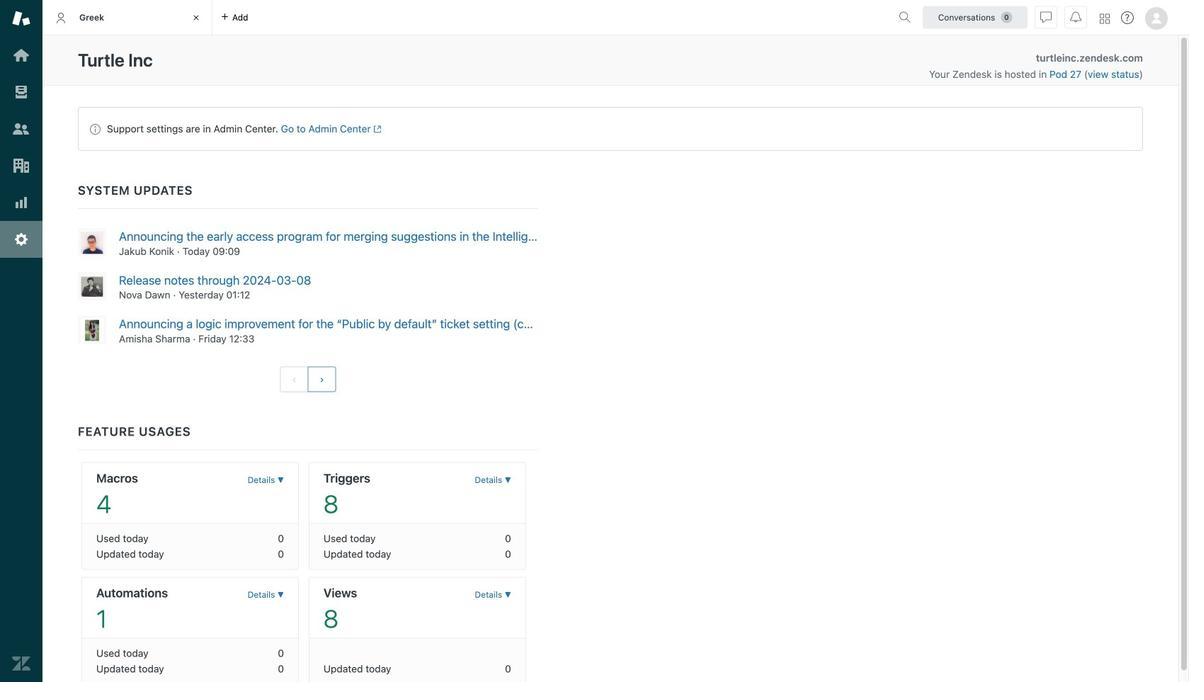 Task type: describe. For each thing, give the bounding box(es) containing it.
reporting image
[[12, 193, 30, 212]]

button displays agent's chat status as invisible. image
[[1041, 12, 1052, 23]]

customers image
[[12, 120, 30, 138]]

zendesk products image
[[1100, 14, 1110, 24]]

(opens in a new tab) image
[[371, 125, 382, 133]]

zendesk image
[[12, 655, 30, 673]]

close image
[[189, 11, 203, 25]]

get help image
[[1122, 11, 1134, 24]]

main element
[[0, 0, 43, 682]]



Task type: vqa. For each thing, say whether or not it's contained in the screenshot.
'Main' Element
yes



Task type: locate. For each thing, give the bounding box(es) containing it.
tabs tab list
[[43, 0, 893, 35]]

organizations image
[[12, 157, 30, 175]]

status
[[78, 107, 1144, 151]]

notifications image
[[1071, 12, 1082, 23]]

views image
[[12, 83, 30, 101]]

admin image
[[12, 230, 30, 249]]

tab
[[43, 0, 213, 35]]

get started image
[[12, 46, 30, 64]]

zendesk support image
[[12, 9, 30, 28]]



